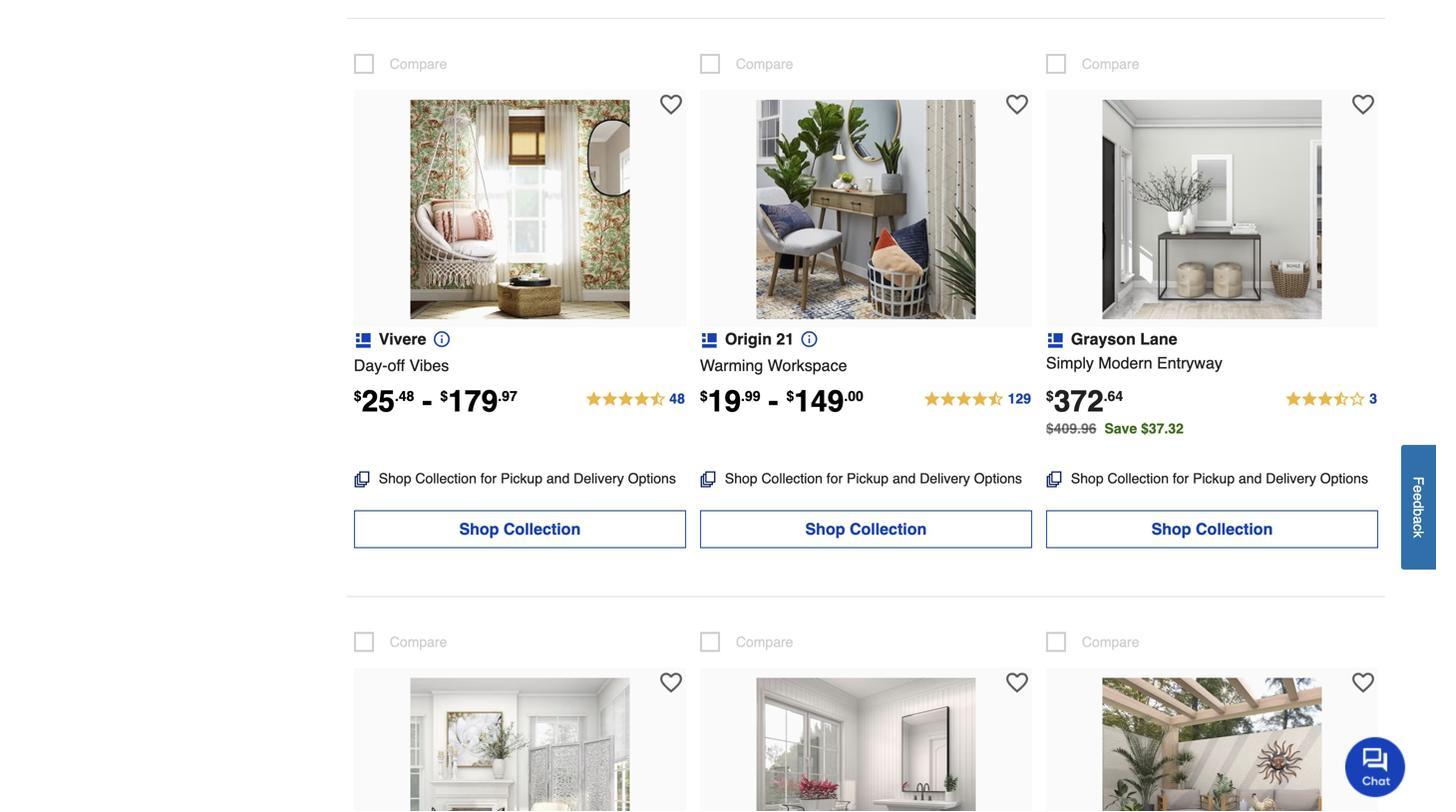 Task type: locate. For each thing, give the bounding box(es) containing it.
compare for 'gr_9788' element
[[1082, 634, 1140, 650]]

shop collection link
[[354, 510, 686, 548], [700, 510, 1032, 548], [1046, 510, 1379, 548]]

2 horizontal spatial delivery
[[1266, 470, 1317, 486]]

48
[[670, 390, 685, 406]]

grayson
[[1071, 330, 1136, 348]]

0 horizontal spatial heart outline image
[[660, 94, 682, 116]]

- right .48
[[422, 384, 432, 418]]

and
[[547, 470, 570, 486], [893, 470, 916, 486], [1239, 470, 1262, 486]]

1 horizontal spatial shop collection link
[[700, 510, 1032, 548]]

grayson lane simply modern entryway image
[[1103, 100, 1322, 319]]

heart outline image
[[1006, 94, 1028, 116], [660, 672, 682, 694], [1353, 672, 1375, 694]]

149
[[794, 384, 844, 418]]

$409.96 save $37.32
[[1046, 420, 1184, 436]]

e up 'b'
[[1411, 493, 1427, 501]]

e
[[1411, 485, 1427, 493], [1411, 493, 1427, 501]]

2 horizontal spatial heart outline image
[[1353, 94, 1375, 116]]

vivere day-off vibes image
[[410, 100, 630, 319]]

$19.99-$149.00 element
[[700, 384, 864, 418]]

1 and from the left
[[547, 470, 570, 486]]

options down 48 on the left of the page
[[628, 470, 676, 486]]

compare inside 'gr_8726' element
[[390, 634, 447, 650]]

0 horizontal spatial 4.5 stars image
[[585, 387, 686, 411]]

2 $ from the left
[[440, 388, 448, 404]]

compare
[[390, 56, 447, 72], [736, 56, 794, 72], [1082, 56, 1140, 72], [390, 634, 447, 650], [736, 634, 794, 650], [1082, 634, 1140, 650]]

warming
[[700, 356, 763, 374]]

compare inside gr_9793 element
[[736, 634, 794, 650]]

shop collection for 3rd shop collection link from left
[[1152, 520, 1273, 538]]

0 horizontal spatial shop collection link
[[354, 510, 686, 548]]

for down 149
[[827, 470, 843, 486]]

4.5 stars image
[[585, 387, 686, 411], [923, 387, 1032, 411]]

shop collection for pickup and delivery options down .00
[[725, 470, 1022, 486]]

.00
[[844, 388, 864, 404]]

yes image
[[802, 331, 818, 347]]

2 horizontal spatial shop collection link
[[1046, 510, 1379, 548]]

1 4.5 stars image from the left
[[585, 387, 686, 411]]

- for 149
[[769, 384, 779, 418]]

2 horizontal spatial options
[[1321, 470, 1369, 486]]

shop collection for pickup and delivery options down .97
[[379, 470, 676, 486]]

compare for "gr_8729" element
[[1082, 56, 1140, 72]]

compare inside "gr_8729" element
[[1082, 56, 1140, 72]]

k
[[1411, 531, 1427, 538]]

compare for 'gr_954' element
[[390, 56, 447, 72]]

off
[[388, 356, 405, 374]]

2 horizontal spatial heart outline image
[[1353, 672, 1375, 694]]

1 horizontal spatial pickup
[[847, 470, 889, 486]]

4.5 stars image for 179
[[585, 387, 686, 411]]

- right .99
[[769, 384, 779, 418]]

0 horizontal spatial shop collection
[[459, 520, 581, 538]]

for
[[481, 470, 497, 486], [827, 470, 843, 486], [1173, 470, 1189, 486]]

0 horizontal spatial delivery
[[574, 470, 624, 486]]

$ down 'day-'
[[354, 388, 362, 404]]

a
[[1411, 516, 1427, 524]]

1 horizontal spatial and
[[893, 470, 916, 486]]

4.5 stars image containing 129
[[923, 387, 1032, 411]]

gr_8729 element
[[1046, 54, 1140, 74]]

shop collection for 1st shop collection link
[[459, 520, 581, 538]]

3 shop collection from the left
[[1152, 520, 1273, 538]]

compare inside 'gr_9788' element
[[1082, 634, 1140, 650]]

0 horizontal spatial pickup
[[501, 470, 543, 486]]

3 delivery from the left
[[1266, 470, 1317, 486]]

2 pickup from the left
[[847, 470, 889, 486]]

25
[[362, 384, 395, 418]]

shop collection for second shop collection link from the left
[[806, 520, 927, 538]]

for down $37.32
[[1173, 470, 1189, 486]]

gr_2311 element
[[700, 54, 794, 74]]

-
[[422, 384, 432, 418], [769, 384, 779, 418]]

3 $ from the left
[[700, 388, 708, 404]]

2 delivery from the left
[[920, 470, 970, 486]]

5 $ from the left
[[1046, 388, 1054, 404]]

3 options from the left
[[1321, 470, 1369, 486]]

4.5 stars image for 149
[[923, 387, 1032, 411]]

$ 25 .48 - $ 179 .97
[[354, 384, 517, 418]]

1 horizontal spatial heart outline image
[[1006, 672, 1028, 694]]

$ down vibes
[[440, 388, 448, 404]]

1 e from the top
[[1411, 485, 1427, 493]]

$ for 372
[[1046, 388, 1054, 404]]

2 and from the left
[[893, 470, 916, 486]]

delivery
[[574, 470, 624, 486], [920, 470, 970, 486], [1266, 470, 1317, 486]]

1 $ from the left
[[354, 388, 362, 404]]

f e e d b a c k button
[[1402, 445, 1437, 569]]

1 horizontal spatial shop collection for pickup and delivery options
[[725, 470, 1022, 486]]

1 options from the left
[[628, 470, 676, 486]]

grayson lane cozy classic image
[[410, 678, 630, 811]]

1 horizontal spatial -
[[769, 384, 779, 418]]

compare inside gr_2311 element
[[736, 56, 794, 72]]

2 horizontal spatial pickup
[[1193, 470, 1235, 486]]

save
[[1105, 420, 1138, 436]]

1 - from the left
[[422, 384, 432, 418]]

129
[[1008, 390, 1031, 406]]

2 horizontal spatial and
[[1239, 470, 1262, 486]]

shop collection for pickup and delivery options
[[379, 470, 676, 486], [725, 470, 1022, 486], [1071, 470, 1369, 486]]

$ inside $ 372 .64
[[1046, 388, 1054, 404]]

$ for 19
[[700, 388, 708, 404]]

2 horizontal spatial shop collection for pickup and delivery options
[[1071, 470, 1369, 486]]

2 options from the left
[[974, 470, 1022, 486]]

0 horizontal spatial for
[[481, 470, 497, 486]]

$
[[354, 388, 362, 404], [440, 388, 448, 404], [700, 388, 708, 404], [787, 388, 794, 404], [1046, 388, 1054, 404]]

1 horizontal spatial options
[[974, 470, 1022, 486]]

1 delivery from the left
[[574, 470, 624, 486]]

4.5 stars image containing 48
[[585, 387, 686, 411]]

1 shop collection from the left
[[459, 520, 581, 538]]

options
[[628, 470, 676, 486], [974, 470, 1022, 486], [1321, 470, 1369, 486]]

shop
[[379, 470, 412, 486], [725, 470, 758, 486], [1071, 470, 1104, 486], [459, 520, 499, 538], [806, 520, 845, 538], [1152, 520, 1192, 538]]

c
[[1411, 524, 1427, 531]]

1 horizontal spatial 4.5 stars image
[[923, 387, 1032, 411]]

0 horizontal spatial options
[[628, 470, 676, 486]]

collection
[[415, 470, 477, 486], [762, 470, 823, 486], [1108, 470, 1169, 486], [504, 520, 581, 538], [850, 520, 927, 538], [1196, 520, 1273, 538]]

simply
[[1046, 354, 1094, 372]]

heart outline image
[[660, 94, 682, 116], [1353, 94, 1375, 116], [1006, 672, 1028, 694]]

2 horizontal spatial shop collection
[[1152, 520, 1273, 538]]

vibes
[[410, 356, 449, 374]]

$ right 129
[[1046, 388, 1054, 404]]

1 horizontal spatial heart outline image
[[1006, 94, 1028, 116]]

3
[[1370, 390, 1378, 406]]

- for 179
[[422, 384, 432, 418]]

1 horizontal spatial shop collection
[[806, 520, 927, 538]]

2 horizontal spatial for
[[1173, 470, 1189, 486]]

2 shop collection from the left
[[806, 520, 927, 538]]

19
[[708, 384, 741, 418]]

e up d
[[1411, 485, 1427, 493]]

$25.48-$179.97 element
[[354, 384, 517, 418]]

$ right 48 on the left of the page
[[700, 388, 708, 404]]

compare inside 'gr_954' element
[[390, 56, 447, 72]]

workspace
[[768, 356, 847, 374]]

3 pickup from the left
[[1193, 470, 1235, 486]]

2 - from the left
[[769, 384, 779, 418]]

1 horizontal spatial delivery
[[920, 470, 970, 486]]

2 shop collection link from the left
[[700, 510, 1032, 548]]

day-
[[354, 356, 388, 374]]

1 pickup from the left
[[501, 470, 543, 486]]

for down 179
[[481, 470, 497, 486]]

0 horizontal spatial heart outline image
[[660, 672, 682, 694]]

pickup
[[501, 470, 543, 486], [847, 470, 889, 486], [1193, 470, 1235, 486]]

shop collection for pickup and delivery options down $37.32
[[1071, 470, 1369, 486]]

3 and from the left
[[1239, 470, 1262, 486]]

0 horizontal spatial and
[[547, 470, 570, 486]]

shop collection
[[459, 520, 581, 538], [806, 520, 927, 538], [1152, 520, 1273, 538]]

options left f at the right of the page
[[1321, 470, 1369, 486]]

chat invite button image
[[1346, 736, 1407, 797]]

2 for from the left
[[827, 470, 843, 486]]

$ down warming workspace
[[787, 388, 794, 404]]

actual price $372.64 element
[[1046, 384, 1124, 418]]

1 shop collection link from the left
[[354, 510, 686, 548]]

2 4.5 stars image from the left
[[923, 387, 1032, 411]]

modern
[[1099, 354, 1153, 372]]

$ 19 .99 - $ 149 .00
[[700, 384, 864, 418]]

0 horizontal spatial shop collection for pickup and delivery options
[[379, 470, 676, 486]]

0 horizontal spatial -
[[422, 384, 432, 418]]

options down 129
[[974, 470, 1022, 486]]

f
[[1411, 476, 1427, 485]]

d
[[1411, 501, 1427, 508]]

1 horizontal spatial for
[[827, 470, 843, 486]]



Task type: describe. For each thing, give the bounding box(es) containing it.
$ for 25
[[354, 388, 362, 404]]

b
[[1411, 508, 1427, 516]]

.97
[[498, 388, 517, 404]]

3 for from the left
[[1173, 470, 1189, 486]]

origin 21 warming workspace image
[[757, 100, 976, 319]]

372
[[1054, 384, 1104, 418]]

compare for 'gr_8726' element in the left bottom of the page
[[390, 634, 447, 650]]

gr_8726 element
[[354, 632, 447, 652]]

cosmoliving by cosmopolitan outdoor seating set with black planter and sun wall décor image
[[1103, 678, 1322, 811]]

3.5 stars image
[[1285, 387, 1379, 411]]

compare for gr_9793 element
[[736, 634, 794, 650]]

origin
[[725, 330, 772, 348]]

179
[[448, 384, 498, 418]]

warming workspace
[[700, 356, 847, 374]]

3 shop collection link from the left
[[1046, 510, 1379, 548]]

.48
[[395, 388, 414, 404]]

$409.96
[[1046, 420, 1097, 436]]

lane
[[1141, 330, 1178, 348]]

21
[[777, 330, 794, 348]]

$37.32
[[1141, 420, 1184, 436]]

compare for gr_2311 element
[[736, 56, 794, 72]]

entryway
[[1157, 354, 1223, 372]]

.64
[[1104, 388, 1124, 404]]

grayson lane simply modern entryway
[[1046, 330, 1223, 372]]

vivere
[[379, 330, 427, 348]]

gr_954 element
[[354, 54, 447, 74]]

day-off vibes
[[354, 356, 449, 374]]

1 for from the left
[[481, 470, 497, 486]]

2 e from the top
[[1411, 493, 1427, 501]]

1 shop collection for pickup and delivery options from the left
[[379, 470, 676, 486]]

was price $409.96 element
[[1046, 415, 1105, 436]]

gr_9788 element
[[1046, 632, 1140, 652]]

4 $ from the left
[[787, 388, 794, 404]]

2 shop collection for pickup and delivery options from the left
[[725, 470, 1022, 486]]

origin 21
[[725, 330, 794, 348]]

f e e d b a c k
[[1411, 476, 1427, 538]]

3 shop collection for pickup and delivery options from the left
[[1071, 470, 1369, 486]]

yes image
[[434, 331, 450, 347]]

grayson lane bathroom storage cart with tub planter and simple mirror image
[[757, 678, 976, 811]]

gr_9793 element
[[700, 632, 794, 652]]

.99
[[741, 388, 761, 404]]

$ 372 .64
[[1046, 384, 1124, 418]]



Task type: vqa. For each thing, say whether or not it's contained in the screenshot.
the rightmost are
no



